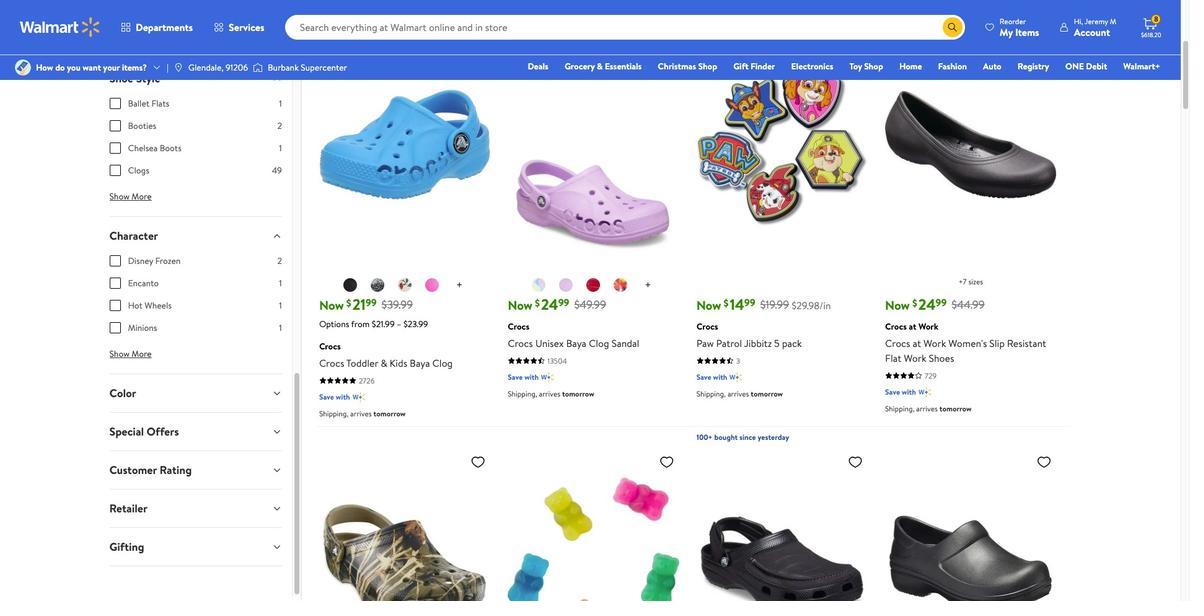 Task type: vqa. For each thing, say whether or not it's contained in the screenshot.
"Keys," inside the $29.95 Tile Sport 2017 & Tile Slim (2016) Combo - High Performance Bluetooth Trackers & Item Locators for Keys, Wallets, Remotes & More; Easily Find All Your Things
no



Task type: locate. For each thing, give the bounding box(es) containing it.
0 horizontal spatial baya
[[410, 356, 430, 370]]

99 left $19.99
[[745, 296, 756, 310]]

supercenter
[[301, 61, 347, 74]]

99 for now $ 14 99 $19.99 $29.98/in
[[745, 296, 756, 310]]

candy bear jibbitz 5 pack image
[[508, 449, 680, 602]]

+
[[456, 277, 463, 293], [645, 277, 652, 293]]

color tab
[[100, 375, 292, 412]]

yesterday for 'add to favorites list, crocs toddler & kids baya clog' "icon"
[[381, 12, 412, 22]]

1 vertical spatial 100+ bought since yesterday
[[697, 432, 790, 443]]

shop right christmas
[[699, 60, 718, 73]]

tomorrow
[[562, 389, 595, 399], [751, 389, 783, 399], [940, 404, 972, 414], [374, 409, 406, 419]]

1 horizontal spatial &
[[597, 60, 603, 73]]

crocs men's yukon vista ii clog sandal image
[[697, 449, 868, 602]]

0 horizontal spatial +
[[456, 277, 463, 293]]

5
[[775, 337, 780, 350]]

0 horizontal spatial &
[[381, 356, 387, 370]]

save with down flat
[[886, 387, 917, 397]]

4 1 from the top
[[279, 300, 282, 312]]

1 vertical spatial 100+
[[697, 432, 713, 443]]

shipping, arrives tomorrow down 729
[[886, 404, 972, 414]]

& left kids
[[381, 356, 387, 370]]

0 vertical spatial 2
[[277, 120, 282, 132]]

1 vertical spatial &
[[381, 356, 387, 370]]

gift
[[734, 60, 749, 73]]

1 shop from the left
[[699, 60, 718, 73]]

add to favorites list, crocs unisex classic realtree clog image
[[471, 454, 486, 470]]

99 inside now $ 24 99 $44.99
[[936, 296, 947, 310]]

now
[[319, 297, 344, 314], [508, 297, 533, 314], [697, 297, 722, 314], [886, 297, 910, 314]]

glendale,
[[188, 61, 224, 74]]

0 vertical spatial 100+
[[319, 12, 335, 22]]

 image left how
[[15, 60, 31, 76]]

fashion link
[[933, 60, 973, 73]]

save for $19.99
[[697, 372, 712, 382]]

special offers tab
[[100, 413, 292, 451]]

add to favorites list, crocs at work women's slip resistant flat work shoes image
[[1037, 34, 1052, 50]]

offers
[[147, 424, 179, 440]]

$
[[347, 296, 351, 310], [535, 296, 540, 310], [724, 296, 729, 310], [913, 296, 918, 310]]

save with for $49.99
[[508, 372, 539, 382]]

 image
[[253, 61, 263, 74]]

0 vertical spatial work
[[919, 320, 939, 333]]

1 vertical spatial more
[[132, 348, 152, 360]]

0 vertical spatial baya
[[567, 337, 587, 350]]

1 vertical spatial baya
[[410, 356, 430, 370]]

baya right kids
[[410, 356, 430, 370]]

grocery & essentials link
[[559, 60, 648, 73]]

with for $19.99
[[714, 372, 728, 382]]

ballet flats
[[128, 97, 169, 110]]

1 vertical spatial show more button
[[100, 344, 162, 364]]

0 horizontal spatial 100+
[[319, 12, 335, 22]]

1 2 from the top
[[277, 120, 282, 132]]

$44.99
[[952, 297, 985, 313]]

0 horizontal spatial bought
[[337, 12, 361, 22]]

work right flat
[[904, 351, 927, 365]]

1 horizontal spatial 24
[[919, 294, 936, 315]]

2 + button from the left
[[635, 276, 662, 296]]

1 $ from the left
[[347, 296, 351, 310]]

+ for 24
[[645, 277, 652, 293]]

shipping, arrives tomorrow down 13504
[[508, 389, 595, 399]]

more
[[132, 190, 152, 203], [132, 348, 152, 360]]

christmas
[[658, 60, 697, 73]]

at
[[909, 320, 917, 333], [913, 337, 922, 350]]

baya
[[567, 337, 587, 350], [410, 356, 430, 370]]

$29.98/in
[[792, 299, 831, 312]]

now $ 21 99 $39.99 options from $21.99 – $23.99
[[319, 294, 428, 330]]

save with down unisex
[[508, 372, 539, 382]]

shop for toy shop
[[865, 60, 884, 73]]

24
[[541, 294, 559, 315], [919, 294, 936, 315]]

auto
[[984, 60, 1002, 73]]

24 left $44.99 in the right of the page
[[919, 294, 936, 315]]

None checkbox
[[109, 143, 121, 154], [109, 278, 121, 289], [109, 300, 121, 311], [109, 323, 121, 334], [109, 143, 121, 154], [109, 278, 121, 289], [109, 300, 121, 311], [109, 323, 121, 334]]

0 vertical spatial more
[[132, 190, 152, 203]]

work up the "shoes"
[[924, 337, 947, 350]]

1 + from the left
[[456, 277, 463, 293]]

91206
[[226, 61, 248, 74]]

more down minions
[[132, 348, 152, 360]]

2 99 from the left
[[559, 296, 570, 310]]

1 horizontal spatial 100+ bought since yesterday
[[697, 432, 790, 443]]

1 1 from the top
[[279, 97, 282, 110]]

0 vertical spatial clog
[[589, 337, 610, 350]]

$ for now $ 24 99 $49.99
[[535, 296, 540, 310]]

now left 14
[[697, 297, 722, 314]]

shipping, down flat
[[886, 404, 915, 414]]

1 horizontal spatial +
[[645, 277, 652, 293]]

$ left 14
[[724, 296, 729, 310]]

baya inside crocs crocs unisex baya clog sandal
[[567, 337, 587, 350]]

hi,
[[1075, 16, 1084, 26]]

tomorrow down 'jibbitz'
[[751, 389, 783, 399]]

None checkbox
[[109, 98, 121, 109], [109, 120, 121, 131], [109, 165, 121, 176], [109, 256, 121, 267], [109, 98, 121, 109], [109, 120, 121, 131], [109, 165, 121, 176], [109, 256, 121, 267]]

& right grocery
[[597, 60, 603, 73]]

2 for disney frozen
[[277, 255, 282, 267]]

$ left 21
[[347, 296, 351, 310]]

0 horizontal spatial shop
[[699, 60, 718, 73]]

encanto
[[128, 277, 159, 290]]

arrives down 729
[[917, 404, 938, 414]]

arrives down 3 in the right of the page
[[728, 389, 749, 399]]

2 horizontal spatial walmart plus image
[[919, 386, 931, 399]]

99 inside now $ 14 99 $19.99 $29.98/in
[[745, 296, 756, 310]]

show for shoe style
[[109, 190, 130, 203]]

2 more from the top
[[132, 348, 152, 360]]

walmart plus image
[[541, 371, 554, 384], [730, 371, 743, 384], [919, 386, 931, 399]]

24 down the multicolor icon
[[541, 294, 559, 315]]

0 vertical spatial bought
[[337, 12, 361, 22]]

3 99 from the left
[[745, 296, 756, 310]]

 image for glendale, 91206
[[174, 63, 183, 73]]

0 horizontal spatial walmart plus image
[[541, 371, 554, 384]]

special
[[109, 424, 144, 440]]

1 24 from the left
[[541, 294, 559, 315]]

2 inside character group
[[277, 255, 282, 267]]

tomorrow down 2726
[[374, 409, 406, 419]]

2 show from the top
[[109, 348, 130, 360]]

more for character
[[132, 348, 152, 360]]

2 inside shoe style group
[[277, 120, 282, 132]]

clog inside crocs crocs toddler & kids baya clog
[[433, 356, 453, 370]]

electric pink image
[[425, 278, 440, 293]]

show down clogs
[[109, 190, 130, 203]]

0 horizontal spatial yesterday
[[381, 12, 412, 22]]

home
[[900, 60, 923, 73]]

2 1 from the top
[[279, 142, 282, 154]]

paw patrol jibbitz 5 pack image
[[697, 29, 868, 261]]

save with
[[508, 372, 539, 382], [697, 372, 728, 382], [886, 387, 917, 397], [319, 392, 350, 402]]

$ down the multicolor icon
[[535, 296, 540, 310]]

$ inside now $ 24 99 $44.99
[[913, 296, 918, 310]]

show more down clogs
[[109, 190, 152, 203]]

pack
[[782, 337, 802, 350]]

1 vertical spatial 2
[[277, 255, 282, 267]]

1 vertical spatial since
[[740, 432, 756, 443]]

2 2 from the top
[[277, 255, 282, 267]]

departments button
[[110, 12, 203, 42]]

yesterday for add to favorites list, crocs men's yukon vista ii clog sandal icon
[[758, 432, 790, 443]]

99 down orchid icon
[[559, 296, 570, 310]]

99 inside now $ 21 99 $39.99 options from $21.99 – $23.99
[[366, 296, 377, 310]]

1 for flats
[[279, 97, 282, 110]]

orchid image
[[559, 278, 574, 293]]

shipping, for $44.99
[[886, 404, 915, 414]]

$ left $44.99 in the right of the page
[[913, 296, 918, 310]]

want
[[83, 61, 101, 74]]

grocery & essentials
[[565, 60, 642, 73]]

3 now from the left
[[697, 297, 722, 314]]

services
[[229, 20, 265, 34]]

Search search field
[[285, 15, 966, 40]]

 image for how do you want your items?
[[15, 60, 31, 76]]

shipping, down unisex
[[508, 389, 537, 399]]

bought
[[337, 12, 361, 22], [715, 432, 738, 443]]

show more for shoe style
[[109, 190, 152, 203]]

walmart plus image
[[353, 391, 365, 404]]

bought for crocs men's yukon vista ii clog sandal image on the bottom right
[[715, 432, 738, 443]]

Walmart Site-Wide search field
[[285, 15, 966, 40]]

tomorrow down 13504
[[562, 389, 595, 399]]

disney
[[128, 255, 153, 267]]

2 24 from the left
[[919, 294, 936, 315]]

arrives down 13504
[[539, 389, 561, 399]]

clog left sandal
[[589, 337, 610, 350]]

1 horizontal spatial baya
[[567, 337, 587, 350]]

gift finder
[[734, 60, 776, 73]]

99 inside now $ 24 99 $49.99
[[559, 296, 570, 310]]

0 vertical spatial 100+ bought since yesterday
[[319, 12, 412, 22]]

2 $ from the left
[[535, 296, 540, 310]]

+ for 21
[[456, 277, 463, 293]]

1 more from the top
[[132, 190, 152, 203]]

1 vertical spatial show
[[109, 348, 130, 360]]

+ button right tie dye icon
[[635, 276, 662, 296]]

show more button for shoe style
[[100, 187, 162, 207]]

0 vertical spatial show more
[[109, 190, 152, 203]]

tie dye image
[[613, 278, 628, 293]]

show down minions
[[109, 348, 130, 360]]

1 vertical spatial yesterday
[[758, 432, 790, 443]]

from
[[351, 318, 370, 330]]

walmart plus image down 13504
[[541, 371, 554, 384]]

work down now $ 24 99 $44.99
[[919, 320, 939, 333]]

$19.99
[[761, 297, 790, 313]]

shoe style group
[[109, 97, 282, 187]]

save for $44.99
[[886, 387, 901, 397]]

more for shoe style
[[132, 190, 152, 203]]

registry
[[1018, 60, 1050, 73]]

1 vertical spatial show more
[[109, 348, 152, 360]]

24 for now $ 24 99 $44.99
[[919, 294, 936, 315]]

options
[[319, 318, 349, 330]]

clog right kids
[[433, 356, 453, 370]]

walmart image
[[20, 17, 100, 37]]

arrives
[[539, 389, 561, 399], [728, 389, 749, 399], [917, 404, 938, 414], [350, 409, 372, 419]]

crocs at work women's neria pro ii slip resistant clog image
[[886, 449, 1057, 602]]

now for now $ 24 99 $44.99
[[886, 297, 910, 314]]

1 show from the top
[[109, 190, 130, 203]]

4 99 from the left
[[936, 296, 947, 310]]

black image
[[343, 278, 358, 293]]

+ button right electric pink icon
[[446, 276, 473, 296]]

now inside now $ 24 99 $44.99
[[886, 297, 910, 314]]

+ right electric pink icon
[[456, 277, 463, 293]]

shipping, for $19.99
[[697, 389, 726, 399]]

1 now from the left
[[319, 297, 344, 314]]

2 show more button from the top
[[100, 344, 162, 364]]

0 horizontal spatial + button
[[446, 276, 473, 296]]

in 200+ people's carts
[[508, 12, 580, 22]]

now up options
[[319, 297, 344, 314]]

auto link
[[978, 60, 1008, 73]]

1 horizontal spatial 100+
[[697, 432, 713, 443]]

0 horizontal spatial clog
[[433, 356, 453, 370]]

1 horizontal spatial  image
[[174, 63, 183, 73]]

1 horizontal spatial clog
[[589, 337, 610, 350]]

 image right |
[[174, 63, 183, 73]]

now for now $ 21 99 $39.99 options from $21.99 – $23.99
[[319, 297, 344, 314]]

now inside now $ 21 99 $39.99 options from $21.99 – $23.99
[[319, 297, 344, 314]]

1 for boots
[[279, 142, 282, 154]]

one debit link
[[1060, 60, 1113, 73]]

&
[[597, 60, 603, 73], [381, 356, 387, 370]]

departments
[[136, 20, 193, 34]]

1 for wheels
[[279, 300, 282, 312]]

chelsea
[[128, 142, 158, 154]]

1 horizontal spatial shop
[[865, 60, 884, 73]]

walmart plus image down 3 in the right of the page
[[730, 371, 743, 384]]

1 show more button from the top
[[100, 187, 162, 207]]

99 left $44.99 in the right of the page
[[936, 296, 947, 310]]

99 for now $ 24 99 $44.99
[[936, 296, 947, 310]]

pepper image
[[586, 278, 601, 293]]

+ button for 24
[[635, 276, 662, 296]]

99
[[366, 296, 377, 310], [559, 296, 570, 310], [745, 296, 756, 310], [936, 296, 947, 310]]

more down clogs
[[132, 190, 152, 203]]

100+ bought since yesterday for crocs toddler & kids baya clog image
[[319, 12, 412, 22]]

2 shop from the left
[[865, 60, 884, 73]]

shipping, arrives tomorrow for $49.99
[[508, 389, 595, 399]]

0 horizontal spatial  image
[[15, 60, 31, 76]]

shoe style button
[[100, 60, 292, 97]]

$ inside now $ 14 99 $19.99 $29.98/in
[[724, 296, 729, 310]]

1 horizontal spatial + button
[[635, 276, 662, 296]]

99 for now $ 24 99 $49.99
[[559, 296, 570, 310]]

0 vertical spatial since
[[362, 12, 379, 22]]

save
[[508, 372, 523, 382], [697, 372, 712, 382], [886, 387, 901, 397], [319, 392, 334, 402]]

arrives for $19.99
[[728, 389, 749, 399]]

1 + button from the left
[[446, 276, 473, 296]]

shipping, down paw
[[697, 389, 726, 399]]

sizes
[[969, 276, 984, 287]]

crocs at work crocs at work women's slip resistant flat work shoes
[[886, 320, 1047, 365]]

tomorrow down the "shoes"
[[940, 404, 972, 414]]

1 show more from the top
[[109, 190, 152, 203]]

walmart plus image down 729
[[919, 386, 931, 399]]

0 horizontal spatial since
[[362, 12, 379, 22]]

2 now from the left
[[508, 297, 533, 314]]

1 horizontal spatial bought
[[715, 432, 738, 443]]

christmas shop
[[658, 60, 718, 73]]

since for crocs toddler & kids baya clog image
[[362, 12, 379, 22]]

show more button down minions
[[100, 344, 162, 364]]

99 down black/multi icon
[[366, 296, 377, 310]]

in
[[508, 12, 514, 22]]

show more button down clogs
[[100, 187, 162, 207]]

0 horizontal spatial 24
[[541, 294, 559, 315]]

arrives for $49.99
[[539, 389, 561, 399]]

1 vertical spatial clog
[[433, 356, 453, 370]]

shipping, arrives tomorrow
[[508, 389, 595, 399], [697, 389, 783, 399], [886, 404, 972, 414], [319, 409, 406, 419]]

add to favorites list, crocs men's yukon vista ii clog sandal image
[[848, 454, 863, 470]]

4 $ from the left
[[913, 296, 918, 310]]

0 horizontal spatial 100+ bought since yesterday
[[319, 12, 412, 22]]

now down the multicolor icon
[[508, 297, 533, 314]]

1 horizontal spatial yesterday
[[758, 432, 790, 443]]

1 horizontal spatial since
[[740, 432, 756, 443]]

729
[[925, 371, 937, 381]]

style
[[136, 71, 160, 86]]

 image
[[15, 60, 31, 76], [174, 63, 183, 73]]

3 $ from the left
[[724, 296, 729, 310]]

99 for now $ 21 99 $39.99 options from $21.99 – $23.99
[[366, 296, 377, 310]]

+ right tie dye icon
[[645, 277, 652, 293]]

now for now $ 24 99 $49.99
[[508, 297, 533, 314]]

now up flat
[[886, 297, 910, 314]]

8 $618.20
[[1142, 14, 1162, 39]]

$ inside now $ 21 99 $39.99 options from $21.99 – $23.99
[[347, 296, 351, 310]]

crocs toddler & kids baya clog image
[[319, 29, 491, 261]]

arrives down walmart plus image on the left of the page
[[350, 409, 372, 419]]

0 vertical spatial show more button
[[100, 187, 162, 207]]

add to favorites list, crocs at work women's neria pro ii slip resistant clog image
[[1037, 454, 1052, 470]]

0 vertical spatial show
[[109, 190, 130, 203]]

2 + from the left
[[645, 277, 652, 293]]

now inside now $ 14 99 $19.99 $29.98/in
[[697, 297, 722, 314]]

with for $44.99
[[902, 387, 917, 397]]

frozen
[[155, 255, 181, 267]]

walmart plus image for now $ 24 99 $44.99
[[919, 386, 931, 399]]

how
[[36, 61, 53, 74]]

100+ bought since yesterday
[[319, 12, 412, 22], [697, 432, 790, 443]]

baya up 13504
[[567, 337, 587, 350]]

4 now from the left
[[886, 297, 910, 314]]

$ inside now $ 24 99 $49.99
[[535, 296, 540, 310]]

crocs unisex classic realtree clog image
[[319, 449, 491, 602]]

show
[[109, 190, 130, 203], [109, 348, 130, 360]]

1
[[279, 97, 282, 110], [279, 142, 282, 154], [279, 277, 282, 290], [279, 300, 282, 312], [279, 322, 282, 334]]

crocs inside crocs paw patrol jibbitz 5 pack
[[697, 320, 719, 333]]

1 vertical spatial bought
[[715, 432, 738, 443]]

0 vertical spatial yesterday
[[381, 12, 412, 22]]

now inside now $ 24 99 $49.99
[[508, 297, 533, 314]]

with for $49.99
[[525, 372, 539, 382]]

1 99 from the left
[[366, 296, 377, 310]]

shop right toy
[[865, 60, 884, 73]]

color
[[109, 386, 136, 401]]

shipping, arrives tomorrow down 3 in the right of the page
[[697, 389, 783, 399]]

show more button
[[100, 187, 162, 207], [100, 344, 162, 364]]

2 show more from the top
[[109, 348, 152, 360]]

show more down minions
[[109, 348, 152, 360]]

women's
[[949, 337, 988, 350]]

save with down paw
[[697, 372, 728, 382]]

show for character
[[109, 348, 130, 360]]



Task type: describe. For each thing, give the bounding box(es) containing it.
ballet
[[128, 97, 150, 110]]

christmas shop link
[[653, 60, 723, 73]]

3
[[737, 356, 741, 366]]

crocs at work women's slip resistant flat work shoes image
[[886, 29, 1057, 261]]

2 vertical spatial work
[[904, 351, 927, 365]]

$618.20
[[1142, 30, 1162, 39]]

shipping, for $49.99
[[508, 389, 537, 399]]

clog inside crocs crocs unisex baya clog sandal
[[589, 337, 610, 350]]

walmart plus image for now $ 24 99 $49.99
[[541, 371, 554, 384]]

gift finder link
[[728, 60, 781, 73]]

customer
[[109, 463, 157, 478]]

chelsea boots
[[128, 142, 182, 154]]

do
[[55, 61, 65, 74]]

save with left walmart plus image on the left of the page
[[319, 392, 350, 402]]

your
[[103, 61, 120, 74]]

save with for $19.99
[[697, 372, 728, 382]]

jeremy
[[1085, 16, 1109, 26]]

$39.99
[[382, 297, 413, 313]]

customer rating button
[[100, 452, 292, 489]]

special offers button
[[100, 413, 292, 451]]

0 vertical spatial at
[[909, 320, 917, 333]]

retailer button
[[100, 490, 292, 528]]

add to favorites list, candy bear jibbitz 5 pack image
[[660, 454, 675, 470]]

grocery
[[565, 60, 595, 73]]

show more button for character
[[100, 344, 162, 364]]

boots
[[160, 142, 182, 154]]

one debit
[[1066, 60, 1108, 73]]

add to favorites list, crocs toddler & kids baya clog image
[[471, 34, 486, 50]]

customer rating tab
[[100, 452, 292, 489]]

gifting tab
[[100, 528, 292, 566]]

how do you want your items?
[[36, 61, 147, 74]]

200+
[[516, 12, 534, 22]]

unisex
[[536, 337, 564, 350]]

bought for crocs toddler & kids baya clog image
[[337, 12, 361, 22]]

shoe
[[109, 71, 133, 86]]

my
[[1000, 25, 1013, 39]]

0 vertical spatial &
[[597, 60, 603, 73]]

tomorrow for $19.99
[[751, 389, 783, 399]]

21
[[353, 294, 366, 315]]

character button
[[100, 217, 292, 255]]

multicolor image
[[532, 278, 546, 293]]

home link
[[894, 60, 928, 73]]

burbank
[[268, 61, 299, 74]]

wheels
[[145, 300, 172, 312]]

add to favorites list, paw patrol jibbitz 5 pack image
[[848, 34, 863, 50]]

$21.99
[[372, 318, 395, 330]]

shipping, arrives tomorrow for $44.99
[[886, 404, 972, 414]]

deals
[[528, 60, 549, 73]]

24 for now $ 24 99 $49.99
[[541, 294, 559, 315]]

one
[[1066, 60, 1085, 73]]

services button
[[203, 12, 275, 42]]

$ for now $ 14 99 $19.99 $29.98/in
[[724, 296, 729, 310]]

character group
[[109, 255, 282, 344]]

100+ bought since yesterday for crocs men's yukon vista ii clog sandal image on the bottom right
[[697, 432, 790, 443]]

disney frozen
[[128, 255, 181, 267]]

gifting
[[109, 540, 144, 555]]

crocs crocs unisex baya clog sandal
[[508, 320, 640, 350]]

$ for now $ 24 99 $44.99
[[913, 296, 918, 310]]

items?
[[122, 61, 147, 74]]

flat
[[886, 351, 902, 365]]

patrol
[[717, 337, 742, 350]]

search icon image
[[948, 22, 958, 32]]

m
[[1111, 16, 1117, 26]]

shoe style tab
[[100, 60, 292, 97]]

toddler
[[347, 356, 379, 370]]

+ button for 21
[[446, 276, 473, 296]]

toy
[[850, 60, 863, 73]]

customer rating
[[109, 463, 192, 478]]

electronics
[[792, 60, 834, 73]]

character tab
[[100, 217, 292, 255]]

8
[[1155, 14, 1159, 24]]

paw
[[697, 337, 714, 350]]

registry link
[[1013, 60, 1055, 73]]

since for crocs men's yukon vista ii clog sandal image on the bottom right
[[740, 432, 756, 443]]

people's
[[535, 12, 562, 22]]

retailer tab
[[100, 490, 292, 528]]

crocs unisex baya clog sandal image
[[508, 29, 680, 261]]

shipping, arrives tomorrow down walmart plus image on the left of the page
[[319, 409, 406, 419]]

burbank supercenter
[[268, 61, 347, 74]]

walmart+
[[1124, 60, 1161, 73]]

minions
[[128, 322, 157, 334]]

add to favorites list, crocs unisex baya clog sandal image
[[660, 34, 675, 50]]

$49.99
[[575, 297, 607, 313]]

tomorrow for $44.99
[[940, 404, 972, 414]]

flats
[[152, 97, 169, 110]]

special offers
[[109, 424, 179, 440]]

100+ for crocs toddler & kids baya clog image
[[319, 12, 335, 22]]

items
[[1016, 25, 1040, 39]]

14
[[730, 294, 745, 315]]

49
[[272, 164, 282, 177]]

1 horizontal spatial walmart plus image
[[730, 371, 743, 384]]

reorder
[[1000, 16, 1027, 26]]

now $ 24 99 $44.99
[[886, 294, 985, 315]]

tomorrow for $49.99
[[562, 389, 595, 399]]

toy shop link
[[844, 60, 889, 73]]

cherry image
[[397, 278, 412, 293]]

100+ for crocs men's yukon vista ii clog sandal image on the bottom right
[[697, 432, 713, 443]]

hot
[[128, 300, 143, 312]]

reorder my items
[[1000, 16, 1040, 39]]

13504
[[548, 356, 567, 366]]

color button
[[100, 375, 292, 412]]

slip
[[990, 337, 1005, 350]]

baya inside crocs crocs toddler & kids baya clog
[[410, 356, 430, 370]]

shoe style
[[109, 71, 160, 86]]

shipping, down toddler
[[319, 409, 349, 419]]

essentials
[[605, 60, 642, 73]]

rating
[[160, 463, 192, 478]]

kids
[[390, 356, 408, 370]]

shoes
[[929, 351, 955, 365]]

5 1 from the top
[[279, 322, 282, 334]]

2726
[[359, 376, 375, 386]]

save with for $44.99
[[886, 387, 917, 397]]

account
[[1075, 25, 1111, 39]]

hi, jeremy m account
[[1075, 16, 1117, 39]]

shipping, arrives tomorrow for $19.99
[[697, 389, 783, 399]]

black/multi image
[[370, 278, 385, 293]]

show more for character
[[109, 348, 152, 360]]

fashion
[[939, 60, 968, 73]]

shop for christmas shop
[[699, 60, 718, 73]]

carts
[[564, 12, 580, 22]]

+7
[[959, 276, 967, 287]]

clogs
[[128, 164, 149, 177]]

finder
[[751, 60, 776, 73]]

1 vertical spatial work
[[924, 337, 947, 350]]

arrives for $44.99
[[917, 404, 938, 414]]

now for now $ 14 99 $19.99 $29.98/in
[[697, 297, 722, 314]]

& inside crocs crocs toddler & kids baya clog
[[381, 356, 387, 370]]

1 vertical spatial at
[[913, 337, 922, 350]]

save for $49.99
[[508, 372, 523, 382]]

2 for booties
[[277, 120, 282, 132]]

toy shop
[[850, 60, 884, 73]]

3 1 from the top
[[279, 277, 282, 290]]

jibbitz
[[745, 337, 772, 350]]

electronics link
[[786, 60, 839, 73]]

$ for now $ 21 99 $39.99 options from $21.99 – $23.99
[[347, 296, 351, 310]]



